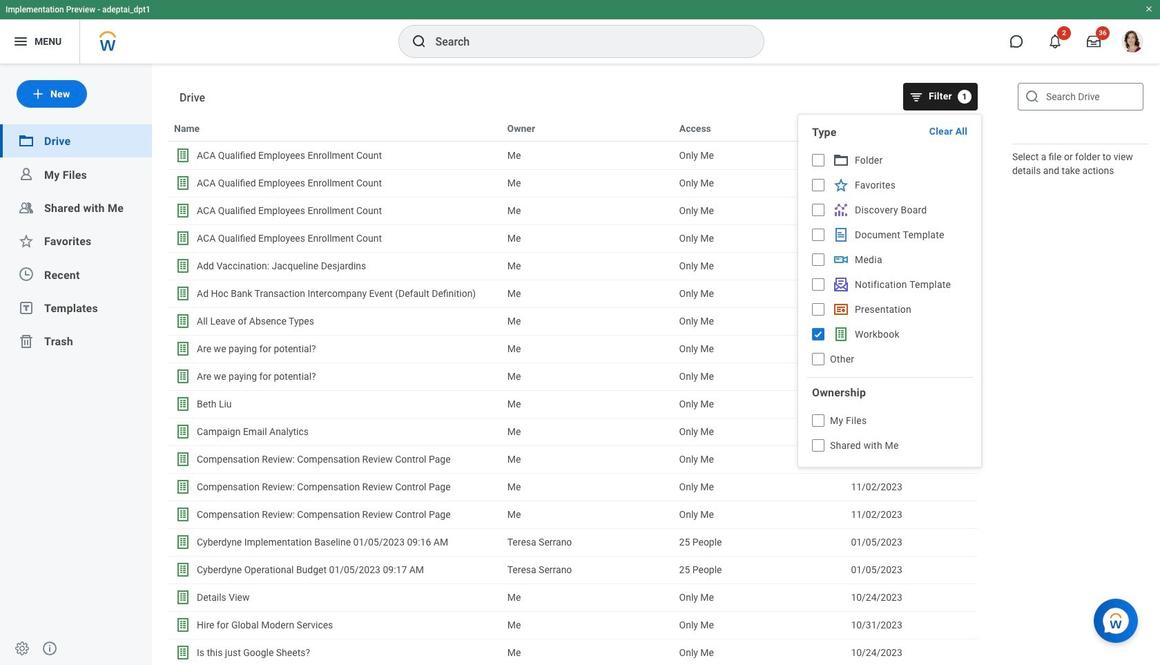 Task type: locate. For each thing, give the bounding box(es) containing it.
filter image
[[910, 90, 923, 104]]

2 cell from the top
[[502, 170, 674, 196]]

search drive field
[[1018, 83, 1144, 111]]

13 cell from the top
[[502, 474, 674, 500]]

cell for 5th row
[[502, 225, 674, 251]]

14 cell from the top
[[502, 501, 674, 528]]

6 cell from the top
[[502, 280, 674, 307]]

8 cell from the top
[[502, 336, 674, 362]]

cell
[[502, 142, 674, 169], [502, 170, 674, 196], [502, 198, 674, 224], [502, 225, 674, 251], [502, 253, 674, 279], [502, 280, 674, 307], [502, 308, 674, 334], [502, 336, 674, 362], [502, 363, 674, 390], [502, 391, 674, 417], [502, 419, 674, 445], [502, 446, 674, 472], [502, 474, 674, 500], [502, 501, 674, 528], [502, 529, 674, 555], [502, 557, 674, 583], [502, 584, 674, 611], [502, 612, 674, 638], [502, 640, 674, 665]]

14 row from the top
[[169, 473, 978, 501]]

13 row from the top
[[169, 445, 978, 473]]

column header
[[846, 115, 978, 141]]

filters region
[[798, 114, 982, 468]]

worksheets image
[[833, 326, 850, 343]]

17 cell from the top
[[502, 584, 674, 611]]

0 vertical spatial folder open image
[[18, 133, 35, 149]]

4 row from the top
[[169, 197, 978, 224]]

6 row from the top
[[169, 252, 978, 280]]

10 cell from the top
[[502, 391, 674, 417]]

row
[[169, 114, 978, 142], [169, 142, 978, 169], [169, 169, 978, 197], [169, 197, 978, 224], [169, 224, 978, 252], [169, 252, 978, 280], [169, 280, 978, 307], [169, 307, 978, 335], [169, 335, 978, 363], [169, 363, 978, 390], [169, 390, 978, 418], [169, 418, 978, 445], [169, 445, 978, 473], [169, 473, 978, 501], [169, 501, 978, 528], [169, 528, 978, 556], [169, 556, 978, 584], [169, 584, 978, 611], [169, 611, 978, 639], [169, 639, 978, 665]]

notifications large image
[[1048, 35, 1062, 48]]

mail letter image
[[833, 276, 850, 293]]

cell for 18th row
[[502, 584, 674, 611]]

1 vertical spatial folder open image
[[833, 152, 850, 169]]

folder open image
[[18, 133, 35, 149], [833, 152, 850, 169]]

11 cell from the top
[[502, 419, 674, 445]]

folder open image up star image
[[833, 152, 850, 169]]

20 row from the top
[[169, 639, 978, 665]]

12 row from the top
[[169, 418, 978, 445]]

cell for 17th row from the bottom
[[502, 198, 674, 224]]

grid inside item list element
[[169, 114, 978, 665]]

grid
[[169, 114, 978, 665]]

1 cell from the top
[[502, 142, 674, 169]]

3 row from the top
[[169, 169, 978, 197]]

9 cell from the top
[[502, 363, 674, 390]]

9 row from the top
[[169, 335, 978, 363]]

star image
[[18, 233, 35, 249]]

5 cell from the top
[[502, 253, 674, 279]]

3 cell from the top
[[502, 198, 674, 224]]

banner
[[0, 0, 1160, 64]]

info image
[[41, 640, 58, 657]]

trash image
[[18, 333, 35, 350]]

c column line image
[[833, 202, 850, 218]]

cell for 10th row
[[502, 363, 674, 390]]

7 cell from the top
[[502, 308, 674, 334]]

cell for 6th row
[[502, 253, 674, 279]]

video image
[[833, 251, 850, 268]]

folder open image up "user" icon
[[18, 133, 35, 149]]

workbook image
[[175, 147, 191, 164], [175, 202, 191, 219], [175, 258, 191, 274], [175, 285, 191, 302], [175, 285, 191, 302], [175, 313, 191, 329], [175, 341, 191, 357], [175, 341, 191, 357], [175, 396, 191, 412], [175, 423, 191, 440], [175, 423, 191, 440], [175, 451, 191, 468], [175, 479, 191, 495], [175, 506, 191, 523], [175, 534, 191, 550], [175, 617, 191, 633], [175, 617, 191, 633]]

15 cell from the top
[[502, 529, 674, 555]]

cell for 2nd row from the top of the item list element
[[502, 142, 674, 169]]

8 row from the top
[[169, 307, 978, 335]]

19 cell from the top
[[502, 640, 674, 665]]

cell for 11th row from the top
[[502, 391, 674, 417]]

10 row from the top
[[169, 363, 978, 390]]

cell for 13th row from the bottom
[[502, 308, 674, 334]]

1 horizontal spatial folder open image
[[833, 152, 850, 169]]

16 cell from the top
[[502, 557, 674, 583]]

profile logan mcneil element
[[1113, 26, 1152, 57]]

inbox large image
[[1087, 35, 1101, 48]]

4 cell from the top
[[502, 225, 674, 251]]

18 cell from the top
[[502, 612, 674, 638]]

cell for 15th row from the top
[[502, 501, 674, 528]]

12 cell from the top
[[502, 446, 674, 472]]

workbook image
[[175, 147, 191, 164], [175, 175, 191, 191], [175, 175, 191, 191], [175, 202, 191, 219], [175, 230, 191, 247], [175, 230, 191, 247], [175, 258, 191, 274], [175, 313, 191, 329], [175, 368, 191, 385], [175, 368, 191, 385], [175, 396, 191, 412], [175, 451, 191, 468], [175, 479, 191, 495], [175, 506, 191, 523], [175, 534, 191, 550], [175, 562, 191, 578], [175, 562, 191, 578], [175, 589, 191, 606], [175, 589, 191, 606], [175, 644, 191, 661], [175, 644, 191, 661]]

folder open image inside "filters" 'region'
[[833, 152, 850, 169]]



Task type: vqa. For each thing, say whether or not it's contained in the screenshot.
caret up image
no



Task type: describe. For each thing, give the bounding box(es) containing it.
19 row from the top
[[169, 611, 978, 639]]

cell for eighth row from the bottom of the item list element
[[502, 446, 674, 472]]

clock image
[[18, 266, 35, 283]]

cell for 18th row from the bottom
[[502, 170, 674, 196]]

gear image
[[14, 640, 30, 657]]

user image
[[18, 166, 35, 183]]

star image
[[833, 177, 850, 193]]

cell for second row from the bottom of the item list element
[[502, 612, 674, 638]]

15 row from the top
[[169, 501, 978, 528]]

document image
[[833, 227, 850, 243]]

cell for 16th row from the top
[[502, 529, 674, 555]]

cell for 9th row from the bottom of the item list element
[[502, 419, 674, 445]]

17 row from the top
[[169, 556, 978, 584]]

close environment banner image
[[1145, 5, 1153, 13]]

0 horizontal spatial folder open image
[[18, 133, 35, 149]]

cell for 20th row
[[502, 640, 674, 665]]

18 row from the top
[[169, 584, 978, 611]]

cell for seventh row from the bottom
[[502, 474, 674, 500]]

5 row from the top
[[169, 224, 978, 252]]

cell for 14th row from the bottom
[[502, 280, 674, 307]]

16 row from the top
[[169, 528, 978, 556]]

1 row from the top
[[169, 114, 978, 142]]

search image
[[411, 33, 427, 50]]

item list element
[[152, 64, 995, 665]]

livepages image
[[833, 301, 850, 318]]

2 row from the top
[[169, 142, 978, 169]]

cell for 4th row from the bottom of the item list element
[[502, 557, 674, 583]]

7 row from the top
[[169, 280, 978, 307]]

search image
[[1024, 88, 1041, 105]]

11 row from the top
[[169, 390, 978, 418]]

column header inside item list element
[[846, 115, 978, 141]]

shared with me image
[[18, 199, 35, 216]]

cell for 12th row from the bottom
[[502, 336, 674, 362]]



